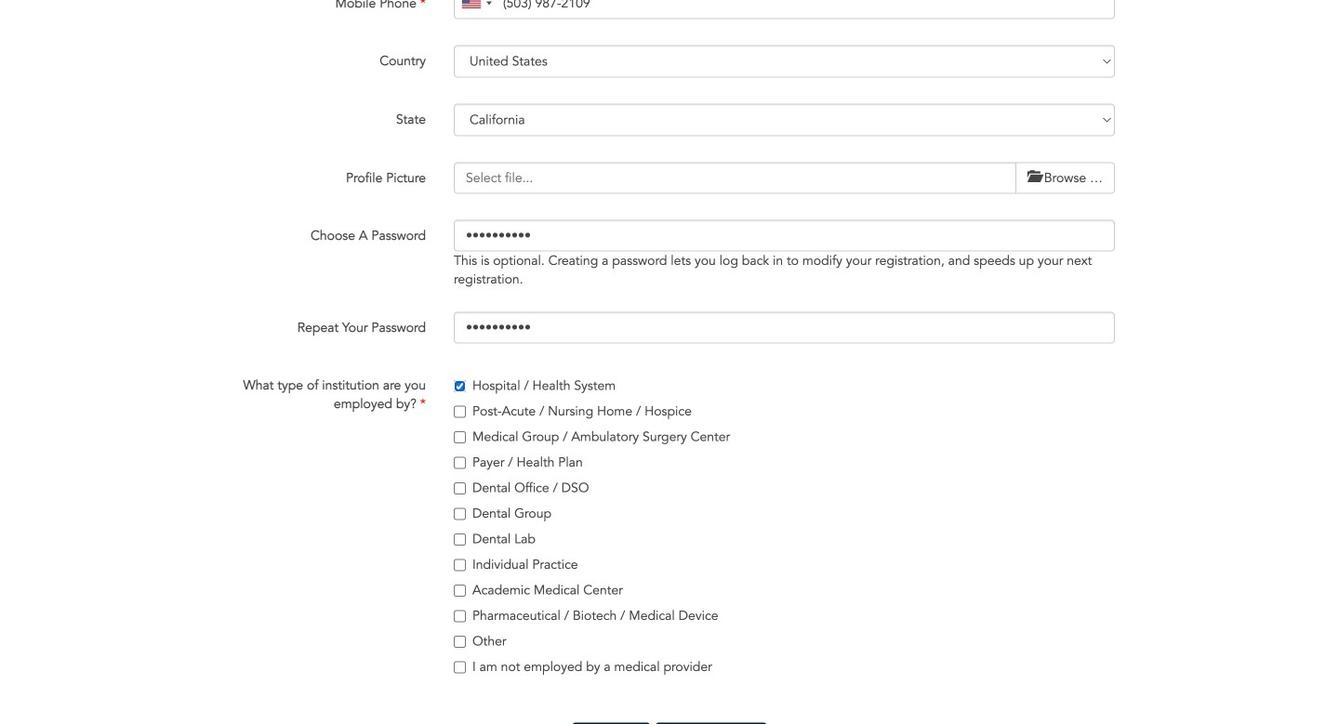 Task type: locate. For each thing, give the bounding box(es) containing it.
Select file... field
[[466, 169, 1004, 187]]

Medical Group / Ambulatory Surgery Center checkbox
[[454, 431, 466, 443]]

Pharmaceutical / Biotech / Medical Device checkbox
[[454, 610, 466, 623]]

Individual Practice checkbox
[[454, 559, 466, 571]]

Dental Office / DSO checkbox
[[454, 483, 466, 495]]

Dental Group checkbox
[[454, 508, 466, 520]]

None password field
[[454, 220, 1115, 251], [454, 312, 1115, 344], [454, 220, 1115, 251], [454, 312, 1115, 344]]

Mobile Phone text field
[[454, 0, 1115, 19]]

Other checkbox
[[454, 636, 466, 648]]



Task type: describe. For each thing, give the bounding box(es) containing it.
Academic Medical Center checkbox
[[454, 585, 466, 597]]

Payer / Health Plan checkbox
[[454, 457, 466, 469]]

Hospital / Health System checkbox
[[454, 380, 466, 392]]

Telephone country code field
[[455, 0, 498, 18]]

folder open image
[[1028, 170, 1041, 188]]

Dental Lab checkbox
[[454, 534, 466, 546]]

Post-Acute / Nursing Home / Hospice checkbox
[[454, 406, 466, 418]]

I am not employed by a medical provider checkbox
[[454, 662, 466, 674]]



